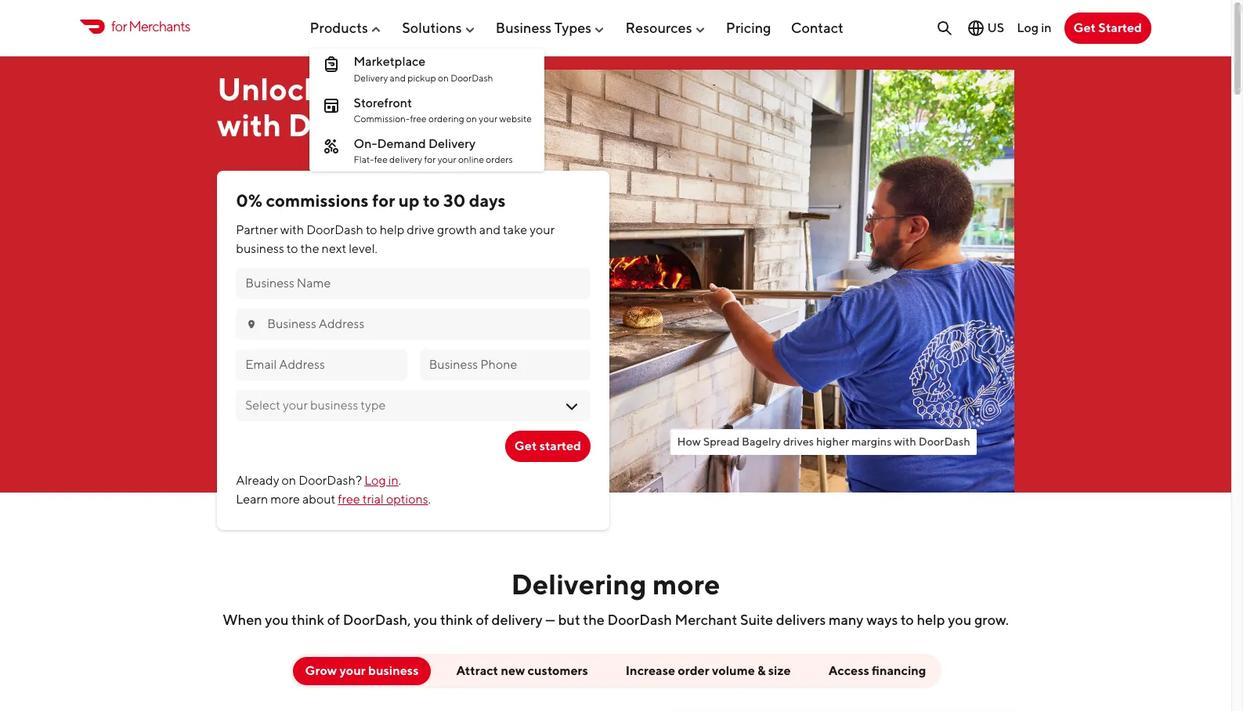 Task type: locate. For each thing, give the bounding box(es) containing it.
your inside on-demand delivery flat-fee delivery for your online orders
[[438, 154, 457, 165]]

increase order volume & size
[[626, 663, 791, 678]]

0% commissions for up to 30 days
[[236, 191, 506, 211]]

2 vertical spatial with
[[894, 435, 917, 448]]

0 horizontal spatial log in link
[[365, 473, 399, 488]]

of left 'doordash,'
[[327, 612, 340, 628]]

2 vertical spatial for
[[372, 191, 395, 211]]

delivery left the —
[[492, 612, 543, 628]]

merchant line image
[[322, 96, 341, 115]]

on right ordering
[[466, 113, 477, 125]]

your left online
[[438, 154, 457, 165]]

for left up
[[372, 191, 395, 211]]

business inside partner with doordash to help drive growth and take your business to the next level.
[[236, 241, 284, 256]]

your
[[479, 113, 498, 125], [438, 154, 457, 165], [530, 222, 555, 237], [340, 663, 366, 678]]

doordash up next
[[307, 222, 363, 237]]

already on doordash? log in . learn more about free trial options .
[[236, 473, 431, 507]]

doordash right margins
[[919, 435, 971, 448]]

0 vertical spatial delivery
[[354, 72, 388, 84]]

1 horizontal spatial .
[[428, 492, 431, 507]]

with
[[217, 106, 282, 143], [280, 222, 304, 237], [894, 435, 917, 448]]

get inside get started button
[[1074, 20, 1096, 35]]

access
[[829, 663, 870, 678]]

with right margins
[[894, 435, 917, 448]]

you right 'doordash,'
[[414, 612, 437, 628]]

solutions link
[[402, 13, 476, 42]]

spread bagelry image
[[541, 69, 1014, 493]]

1 you from the left
[[265, 612, 289, 628]]

storefront
[[354, 95, 412, 110]]

globe line image
[[967, 19, 986, 38]]

0 horizontal spatial of
[[327, 612, 340, 628]]

attract
[[456, 663, 498, 678]]

think up the attract
[[440, 612, 473, 628]]

1 vertical spatial and
[[479, 222, 501, 237]]

1 vertical spatial .
[[428, 492, 431, 507]]

help
[[380, 222, 405, 237], [917, 612, 945, 628]]

more right 'learn'
[[271, 492, 300, 507]]

1 vertical spatial help
[[917, 612, 945, 628]]

with up the 0%
[[217, 106, 282, 143]]

delivery down demand at the top of page
[[389, 154, 422, 165]]

business types
[[496, 19, 592, 36]]

1 horizontal spatial get
[[1074, 20, 1096, 35]]

0 horizontal spatial on
[[282, 473, 296, 488]]

0 vertical spatial on
[[438, 72, 449, 84]]

free inside storefront commission-free ordering on your website
[[410, 113, 427, 125]]

partner with doordash to help drive growth and take your business to the next level.
[[236, 222, 555, 256]]

pickup
[[408, 72, 436, 84]]

on
[[438, 72, 449, 84], [466, 113, 477, 125], [282, 473, 296, 488]]

on for marketplace
[[438, 72, 449, 84]]

started
[[1099, 20, 1142, 35]]

0 horizontal spatial the
[[301, 241, 319, 256]]

. right trial
[[428, 492, 431, 507]]

0 horizontal spatial delivery
[[354, 72, 388, 84]]

free
[[410, 113, 427, 125], [338, 492, 360, 507]]

to
[[423, 191, 440, 211], [366, 222, 377, 237], [287, 241, 298, 256], [901, 612, 914, 628]]

doordash,
[[343, 612, 411, 628]]

solutions
[[402, 19, 462, 36]]

0 horizontal spatial log
[[365, 473, 386, 488]]

you right 'when'
[[265, 612, 289, 628]]

more inside unlock more profits with doordash
[[327, 70, 403, 107]]

bagelry
[[742, 435, 781, 448]]

more
[[327, 70, 403, 107], [271, 492, 300, 507], [653, 567, 721, 601]]

0 horizontal spatial for
[[111, 18, 127, 35]]

2 horizontal spatial for
[[424, 154, 436, 165]]

your left website
[[479, 113, 498, 125]]

the right but
[[583, 612, 605, 628]]

on right pickup
[[438, 72, 449, 84]]

0 vertical spatial more
[[327, 70, 403, 107]]

0 horizontal spatial and
[[390, 72, 406, 84]]

more up the commission-
[[327, 70, 403, 107]]

but
[[558, 612, 580, 628]]

delivery up online
[[429, 136, 476, 151]]

and inside partner with doordash to help drive growth and take your business to the next level.
[[479, 222, 501, 237]]

grow.
[[975, 612, 1009, 628]]

more for unlock
[[327, 70, 403, 107]]

for down demand at the top of page
[[424, 154, 436, 165]]

with right partner
[[280, 222, 304, 237]]

Business Phone text field
[[429, 356, 581, 374]]

1 vertical spatial with
[[280, 222, 304, 237]]

.
[[399, 473, 401, 488], [428, 492, 431, 507]]

more for delivering
[[653, 567, 721, 601]]

1 horizontal spatial log in link
[[1017, 20, 1052, 35]]

in up free trial options link
[[388, 473, 399, 488]]

get inside get started button
[[515, 439, 537, 453]]

your right grow
[[340, 663, 366, 678]]

new
[[501, 663, 525, 678]]

help right "ways"
[[917, 612, 945, 628]]

us
[[988, 20, 1005, 35]]

customers
[[528, 663, 588, 678]]

0 vertical spatial delivery
[[389, 154, 422, 165]]

in
[[1042, 20, 1052, 35], [388, 473, 399, 488]]

commission-
[[354, 113, 410, 125]]

1 vertical spatial free
[[338, 492, 360, 507]]

free left trial
[[338, 492, 360, 507]]

of
[[327, 612, 340, 628], [476, 612, 489, 628]]

delivery down marketplace
[[354, 72, 388, 84]]

business
[[236, 241, 284, 256], [368, 663, 419, 678]]

demand
[[377, 136, 426, 151]]

0 vertical spatial business
[[236, 241, 284, 256]]

0 vertical spatial .
[[399, 473, 401, 488]]

you
[[265, 612, 289, 628], [414, 612, 437, 628], [948, 612, 972, 628]]

0 horizontal spatial think
[[292, 612, 324, 628]]

doordash up flat-
[[288, 106, 434, 143]]

1 horizontal spatial help
[[917, 612, 945, 628]]

1 horizontal spatial delivery
[[429, 136, 476, 151]]

on inside storefront commission-free ordering on your website
[[466, 113, 477, 125]]

marketplace delivery and pickup on doordash
[[354, 54, 493, 84]]

0 vertical spatial free
[[410, 113, 427, 125]]

1 vertical spatial more
[[271, 492, 300, 507]]

log in
[[1017, 20, 1052, 35]]

help inside partner with doordash to help drive growth and take your business to the next level.
[[380, 222, 405, 237]]

marketplace
[[354, 54, 426, 69]]

delivery
[[389, 154, 422, 165], [492, 612, 543, 628]]

get for get started
[[1074, 20, 1096, 35]]

in right us
[[1042, 20, 1052, 35]]

in inside the already on doordash? log in . learn more about free trial options .
[[388, 473, 399, 488]]

. up options
[[399, 473, 401, 488]]

your inside button
[[340, 663, 366, 678]]

log inside the already on doordash? log in . learn more about free trial options .
[[365, 473, 386, 488]]

drives
[[784, 435, 814, 448]]

think up grow
[[292, 612, 324, 628]]

website
[[500, 113, 532, 125]]

0 vertical spatial get
[[1074, 20, 1096, 35]]

and left the take
[[479, 222, 501, 237]]

help left drive
[[380, 222, 405, 237]]

0 vertical spatial help
[[380, 222, 405, 237]]

access financing
[[829, 663, 927, 678]]

2 horizontal spatial you
[[948, 612, 972, 628]]

get started button
[[1064, 13, 1152, 44]]

1 vertical spatial business
[[368, 663, 419, 678]]

0 horizontal spatial in
[[388, 473, 399, 488]]

1 horizontal spatial more
[[327, 70, 403, 107]]

tab list
[[136, 654, 1095, 711]]

think
[[292, 612, 324, 628], [440, 612, 473, 628]]

started
[[540, 439, 581, 453]]

3 you from the left
[[948, 612, 972, 628]]

log right us
[[1017, 20, 1039, 35]]

margins
[[852, 435, 892, 448]]

and down marketplace
[[390, 72, 406, 84]]

0 horizontal spatial .
[[399, 473, 401, 488]]

2 horizontal spatial more
[[653, 567, 721, 601]]

1 vertical spatial get
[[515, 439, 537, 453]]

the
[[301, 241, 319, 256], [583, 612, 605, 628]]

1 vertical spatial delivery
[[429, 136, 476, 151]]

vehicle bike line image
[[322, 137, 341, 156]]

1 vertical spatial log
[[365, 473, 386, 488]]

doordash up storefront commission-free ordering on your website
[[451, 72, 493, 84]]

of up the attract
[[476, 612, 489, 628]]

log in link
[[1017, 20, 1052, 35], [365, 473, 399, 488]]

free trial options link
[[338, 492, 428, 507]]

log up trial
[[365, 473, 386, 488]]

on right the already
[[282, 473, 296, 488]]

0 vertical spatial and
[[390, 72, 406, 84]]

more up merchant
[[653, 567, 721, 601]]

on for storefront
[[466, 113, 477, 125]]

1 horizontal spatial and
[[479, 222, 501, 237]]

you left grow.
[[948, 612, 972, 628]]

1 vertical spatial delivery
[[492, 612, 543, 628]]

1 horizontal spatial of
[[476, 612, 489, 628]]

merchants
[[129, 18, 190, 35]]

pricing
[[726, 19, 771, 36]]

0 horizontal spatial business
[[236, 241, 284, 256]]

2 think from the left
[[440, 612, 473, 628]]

the left next
[[301, 241, 319, 256]]

—
[[545, 612, 555, 628]]

1 horizontal spatial think
[[440, 612, 473, 628]]

0 vertical spatial in
[[1042, 20, 1052, 35]]

2 vertical spatial on
[[282, 473, 296, 488]]

0 horizontal spatial you
[[265, 612, 289, 628]]

1 horizontal spatial business
[[368, 663, 419, 678]]

1 think from the left
[[292, 612, 324, 628]]

0 vertical spatial log in link
[[1017, 20, 1052, 35]]

get started
[[515, 439, 581, 453]]

&
[[758, 663, 766, 678]]

1 horizontal spatial for
[[372, 191, 395, 211]]

contact
[[791, 19, 844, 36]]

2 you from the left
[[414, 612, 437, 628]]

0 vertical spatial with
[[217, 106, 282, 143]]

2 horizontal spatial on
[[466, 113, 477, 125]]

size
[[769, 663, 791, 678]]

to up level.
[[366, 222, 377, 237]]

1 horizontal spatial the
[[583, 612, 605, 628]]

ways
[[867, 612, 898, 628]]

1 vertical spatial on
[[466, 113, 477, 125]]

0 vertical spatial the
[[301, 241, 319, 256]]

0 horizontal spatial delivery
[[389, 154, 422, 165]]

on inside the already on doordash? log in . learn more about free trial options .
[[282, 473, 296, 488]]

1 horizontal spatial you
[[414, 612, 437, 628]]

with inside unlock more profits with doordash
[[217, 106, 282, 143]]

0 horizontal spatial more
[[271, 492, 300, 507]]

1 horizontal spatial free
[[410, 113, 427, 125]]

0 horizontal spatial free
[[338, 492, 360, 507]]

grow your business
[[305, 663, 419, 678]]

on inside the marketplace delivery and pickup on doordash
[[438, 72, 449, 84]]

up
[[399, 191, 420, 211]]

pricing link
[[726, 13, 771, 42]]

0 horizontal spatial help
[[380, 222, 405, 237]]

fee
[[374, 154, 388, 165]]

2 vertical spatial more
[[653, 567, 721, 601]]

Business Address text field
[[267, 316, 581, 333]]

log in link right us
[[1017, 20, 1052, 35]]

free left ordering
[[410, 113, 427, 125]]

delivery
[[354, 72, 388, 84], [429, 136, 476, 151]]

delivery inside the marketplace delivery and pickup on doordash
[[354, 72, 388, 84]]

0 vertical spatial for
[[111, 18, 127, 35]]

business down 'doordash,'
[[368, 663, 419, 678]]

business down partner
[[236, 241, 284, 256]]

0 horizontal spatial get
[[515, 439, 537, 453]]

1 horizontal spatial on
[[438, 72, 449, 84]]

your right the take
[[530, 222, 555, 237]]

log in link up free trial options link
[[365, 473, 399, 488]]

1 vertical spatial for
[[424, 154, 436, 165]]

for left merchants
[[111, 18, 127, 35]]

1 vertical spatial in
[[388, 473, 399, 488]]

0 vertical spatial log
[[1017, 20, 1039, 35]]

log
[[1017, 20, 1039, 35], [365, 473, 386, 488]]



Task type: vqa. For each thing, say whether or not it's contained in the screenshot.
local within the The scope of delivery options vary by jurisdiction. All retailers are encouraged to consult their retail permit and local laws to confirm whether off- premises delivery is permitted and if so for what types of beverages and under what conditions.
no



Task type: describe. For each thing, give the bounding box(es) containing it.
storefront commission-free ordering on your website
[[354, 95, 532, 125]]

to right "ways"
[[901, 612, 914, 628]]

delivering more
[[511, 567, 721, 601]]

orders
[[486, 154, 513, 165]]

order
[[678, 663, 710, 678]]

products link
[[310, 13, 382, 42]]

on-demand delivery flat-fee delivery for your online orders
[[354, 136, 513, 165]]

attract new customers button
[[444, 657, 601, 685]]

on-
[[354, 136, 377, 151]]

get started button
[[505, 431, 591, 462]]

how
[[677, 435, 701, 448]]

tab list containing grow your business
[[136, 654, 1095, 711]]

access financing button
[[816, 657, 939, 685]]

doordash?
[[299, 473, 362, 488]]

attract new customers
[[456, 663, 588, 678]]

Business Name text field
[[246, 275, 581, 292]]

business
[[496, 19, 552, 36]]

products
[[310, 19, 368, 36]]

delivery inside on-demand delivery flat-fee delivery for your online orders
[[389, 154, 422, 165]]

delivers
[[776, 612, 826, 628]]

doordash down delivering more on the bottom
[[608, 612, 672, 628]]

increase
[[626, 663, 675, 678]]

get started
[[1074, 20, 1142, 35]]

how spread bagelry drives higher margins with doordash
[[677, 435, 971, 448]]

how spread bagelry drives higher margins with doordash link
[[671, 429, 977, 455]]

when
[[223, 612, 262, 628]]

your inside storefront commission-free ordering on your website
[[479, 113, 498, 125]]

unlock
[[217, 70, 321, 107]]

delivering
[[511, 567, 647, 601]]

suite
[[740, 612, 774, 628]]

already
[[236, 473, 279, 488]]

about
[[302, 492, 336, 507]]

drive
[[407, 222, 435, 237]]

to left next
[[287, 241, 298, 256]]

next
[[322, 241, 347, 256]]

order hotbag line image
[[322, 55, 341, 74]]

with inside "link"
[[894, 435, 917, 448]]

partner
[[236, 222, 278, 237]]

level.
[[349, 241, 378, 256]]

more inside the already on doordash? log in . learn more about free trial options .
[[271, 492, 300, 507]]

with inside partner with doordash to help drive growth and take your business to the next level.
[[280, 222, 304, 237]]

2 of from the left
[[476, 612, 489, 628]]

contact link
[[791, 13, 844, 42]]

for merchants link
[[80, 16, 190, 37]]

business inside grow your business button
[[368, 663, 419, 678]]

trial
[[363, 492, 384, 507]]

volume
[[712, 663, 755, 678]]

doordash inside unlock more profits with doordash
[[288, 106, 434, 143]]

30
[[443, 191, 466, 211]]

grow
[[305, 663, 337, 678]]

location pin image
[[246, 318, 258, 330]]

spread
[[703, 435, 740, 448]]

options
[[386, 492, 428, 507]]

your inside partner with doordash to help drive growth and take your business to the next level.
[[530, 222, 555, 237]]

days
[[469, 191, 506, 211]]

Email Address email field
[[246, 356, 398, 374]]

1 vertical spatial the
[[583, 612, 605, 628]]

1 horizontal spatial in
[[1042, 20, 1052, 35]]

the inside partner with doordash to help drive growth and take your business to the next level.
[[301, 241, 319, 256]]

types
[[555, 19, 592, 36]]

ordering
[[429, 113, 464, 125]]

for inside "link"
[[111, 18, 127, 35]]

resources link
[[626, 13, 706, 42]]

flat-
[[354, 154, 374, 165]]

resources
[[626, 19, 692, 36]]

increase order volume & size button
[[613, 657, 804, 685]]

delivery inside on-demand delivery flat-fee delivery for your online orders
[[429, 136, 476, 151]]

unlock more profits with doordash
[[217, 70, 506, 143]]

higher
[[816, 435, 849, 448]]

for merchants
[[111, 18, 190, 35]]

doordash inside the marketplace delivery and pickup on doordash
[[451, 72, 493, 84]]

1 of from the left
[[327, 612, 340, 628]]

free inside the already on doordash? log in . learn more about free trial options .
[[338, 492, 360, 507]]

and inside the marketplace delivery and pickup on doordash
[[390, 72, 406, 84]]

grow your business button
[[293, 657, 431, 685]]

1 vertical spatial log in link
[[365, 473, 399, 488]]

to right up
[[423, 191, 440, 211]]

when you think of doordash, you think of delivery — but the doordash merchant suite delivers many ways to help you grow.
[[223, 612, 1009, 628]]

0%
[[236, 191, 262, 211]]

growth
[[437, 222, 477, 237]]

merchant
[[675, 612, 738, 628]]

for inside on-demand delivery flat-fee delivery for your online orders
[[424, 154, 436, 165]]

many
[[829, 612, 864, 628]]

learn
[[236, 492, 268, 507]]

take
[[503, 222, 527, 237]]

financing
[[872, 663, 927, 678]]

doordash inside "link"
[[919, 435, 971, 448]]

commissions
[[266, 191, 369, 211]]

1 horizontal spatial log
[[1017, 20, 1039, 35]]

insights you can use image
[[647, 701, 1070, 711]]

1 horizontal spatial delivery
[[492, 612, 543, 628]]

online
[[458, 154, 484, 165]]

profits
[[409, 70, 506, 107]]

get for get started
[[515, 439, 537, 453]]

doordash inside partner with doordash to help drive growth and take your business to the next level.
[[307, 222, 363, 237]]



